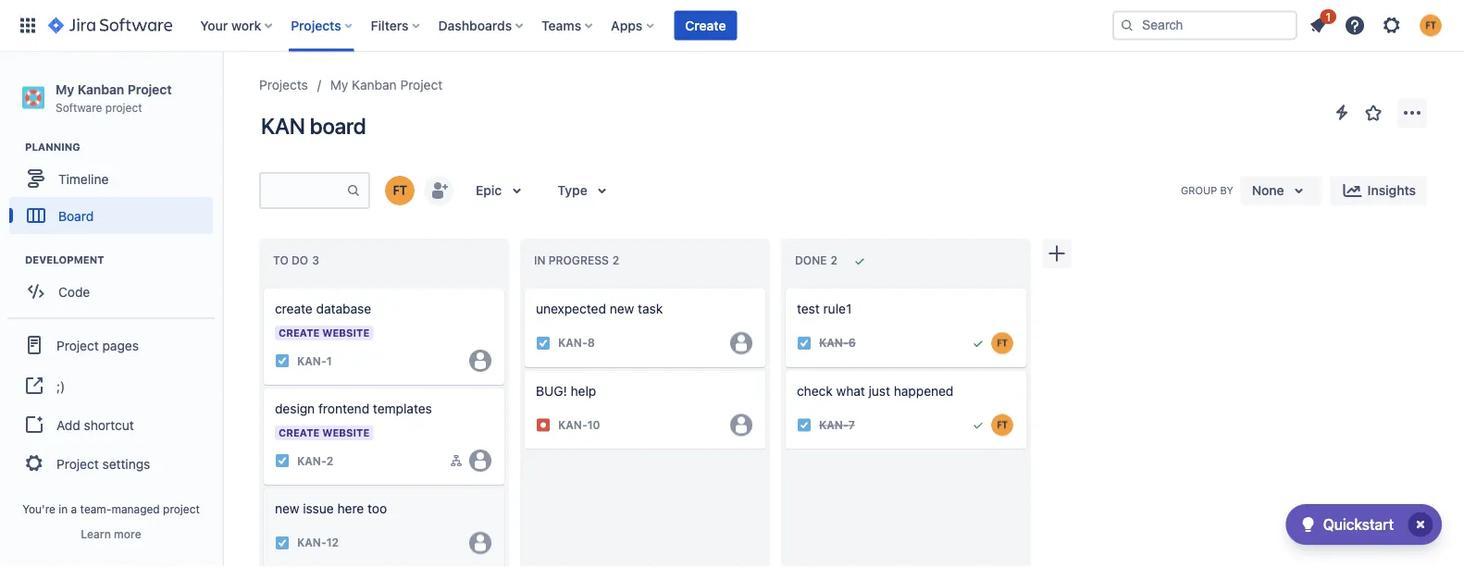 Task type: describe. For each thing, give the bounding box(es) containing it.
teams
[[542, 18, 582, 33]]

task image for unexpected new task
[[536, 336, 551, 351]]

by
[[1221, 184, 1234, 196]]

learn more button
[[81, 527, 141, 542]]

team-
[[80, 503, 112, 516]]

create issue image for new issue here too
[[253, 476, 275, 498]]

what
[[837, 384, 866, 399]]

kan-1 link
[[297, 353, 332, 369]]

board
[[58, 208, 94, 223]]

bug!
[[536, 384, 567, 399]]

epic button
[[465, 176, 539, 206]]

shortcut
[[84, 417, 134, 433]]

templates
[[373, 401, 432, 417]]

unexpected new task
[[536, 301, 663, 317]]

more image
[[1402, 102, 1424, 124]]

board link
[[9, 197, 213, 234]]

type
[[558, 183, 588, 198]]

unassigned image for new issue here too
[[469, 532, 492, 554]]

kan-1
[[297, 355, 332, 368]]

database
[[316, 301, 371, 317]]

6
[[849, 337, 856, 350]]

create issue image for design frontend templates
[[253, 376, 275, 398]]

project settings link
[[7, 444, 215, 484]]

my kanban project
[[330, 77, 443, 93]]

you're in a team-managed project
[[22, 503, 200, 516]]

notifications image
[[1307, 14, 1330, 37]]

task image left kan-2 "link"
[[275, 454, 290, 469]]

software
[[56, 101, 102, 114]]

kan-8
[[558, 337, 595, 350]]

banner containing your work
[[0, 0, 1465, 52]]

new issue here too
[[275, 501, 387, 517]]

check image
[[1298, 514, 1320, 536]]

test rule1
[[797, 301, 852, 317]]

1 inside banner
[[1326, 10, 1331, 23]]

kanban for my kanban project software project
[[78, 81, 124, 97]]

quickstart
[[1324, 516, 1394, 534]]

none
[[1253, 183, 1285, 198]]

to do element
[[273, 254, 323, 267]]

group by
[[1181, 184, 1234, 196]]

kan- inside "link"
[[297, 455, 327, 468]]

done image
[[971, 418, 986, 433]]

help
[[571, 384, 597, 399]]

timeline link
[[9, 160, 213, 197]]

task image for test rule1
[[797, 336, 812, 351]]

1 horizontal spatial project
[[163, 503, 200, 516]]

kan-6 link
[[819, 335, 856, 351]]

bug image
[[536, 418, 551, 433]]

add people image
[[428, 180, 450, 202]]

to
[[273, 254, 289, 267]]

kan-10
[[558, 419, 601, 432]]

kan-2 link
[[297, 453, 334, 469]]

add
[[56, 417, 80, 433]]

kan-8 link
[[558, 335, 595, 351]]

test
[[797, 301, 820, 317]]

kan- for bug! help
[[558, 419, 588, 432]]

create column image
[[1046, 243, 1069, 265]]

my kanban project link
[[330, 74, 443, 96]]

task image left kan-1 link
[[275, 354, 290, 369]]

kan- up design
[[297, 355, 327, 368]]

pages
[[102, 338, 139, 353]]

more
[[114, 528, 141, 541]]

none button
[[1241, 176, 1322, 206]]

sidebar navigation image
[[202, 74, 243, 111]]

assignee: funky town image for check what just happened
[[992, 414, 1014, 437]]

star kan board image
[[1363, 102, 1385, 124]]

12
[[327, 537, 339, 550]]

code link
[[9, 273, 213, 310]]

done
[[795, 254, 827, 267]]

search image
[[1120, 18, 1135, 33]]

done image for test rule1
[[971, 336, 986, 351]]

kanban for my kanban project
[[352, 77, 397, 93]]

project settings
[[56, 456, 150, 472]]

frontend
[[318, 401, 370, 417]]

kan-2
[[297, 455, 334, 468]]

project inside my kanban project software project
[[128, 81, 172, 97]]

task image for new issue here too
[[275, 536, 290, 551]]

group
[[1181, 184, 1218, 196]]

kan board
[[261, 113, 366, 139]]

0 horizontal spatial new
[[275, 501, 300, 517]]

;)
[[56, 379, 65, 394]]

Search field
[[1113, 11, 1298, 40]]

development image
[[3, 249, 25, 271]]

planning group
[[9, 140, 221, 240]]

apps button
[[606, 11, 661, 40]]

you're
[[22, 503, 55, 516]]

assignee: funky town image for test rule1
[[992, 332, 1014, 354]]

check what just happened
[[797, 384, 954, 399]]

to do
[[273, 254, 308, 267]]

create
[[275, 301, 313, 317]]



Task type: locate. For each thing, give the bounding box(es) containing it.
unassigned image
[[731, 332, 753, 354], [469, 350, 492, 372], [731, 414, 753, 437], [469, 450, 492, 472], [469, 532, 492, 554]]

kan-12 link
[[297, 535, 339, 551]]

1 vertical spatial project
[[163, 503, 200, 516]]

project down add
[[56, 456, 99, 472]]

issue
[[303, 501, 334, 517]]

task image left kan-8 'link'
[[536, 336, 551, 351]]

my kanban project software project
[[56, 81, 172, 114]]

kan- for test rule1
[[819, 337, 849, 350]]

create issue image down in
[[514, 276, 536, 298]]

projects up projects link
[[291, 18, 341, 33]]

unexpected
[[536, 301, 606, 317]]

task image left kan-12 link
[[275, 536, 290, 551]]

design frontend templates
[[275, 401, 432, 417]]

settings image
[[1381, 14, 1404, 37]]

;) link
[[7, 366, 215, 407]]

0 vertical spatial new
[[610, 301, 635, 317]]

1
[[1326, 10, 1331, 23], [327, 355, 332, 368]]

2 create issue image from the top
[[253, 476, 275, 498]]

0 vertical spatial create issue image
[[253, 376, 275, 398]]

project left pages
[[56, 338, 99, 353]]

kan- right task image
[[819, 419, 849, 432]]

1 assignee: funky town image from the top
[[992, 332, 1014, 354]]

progress
[[549, 254, 609, 267]]

just
[[869, 384, 891, 399]]

0 horizontal spatial project
[[105, 101, 142, 114]]

new left task
[[610, 301, 635, 317]]

create issue image up test
[[775, 276, 797, 298]]

kan-12
[[297, 537, 339, 550]]

in
[[534, 254, 546, 267]]

create issue image up design
[[253, 376, 275, 398]]

done image for check what just happened
[[971, 418, 986, 433]]

0 horizontal spatial kanban
[[78, 81, 124, 97]]

automations menu button icon image
[[1331, 101, 1354, 124]]

primary element
[[11, 0, 1113, 51]]

kan- for new issue here too
[[297, 537, 327, 550]]

1 vertical spatial projects
[[259, 77, 308, 93]]

banner
[[0, 0, 1465, 52]]

new left issue
[[275, 501, 300, 517]]

10
[[588, 419, 601, 432]]

0 vertical spatial 1
[[1326, 10, 1331, 23]]

project
[[105, 101, 142, 114], [163, 503, 200, 516]]

create issue image up new issue here too
[[253, 476, 275, 498]]

board
[[310, 113, 366, 139]]

insights
[[1368, 183, 1417, 198]]

projects link
[[259, 74, 308, 96]]

1 vertical spatial new
[[275, 501, 300, 517]]

filters
[[371, 18, 409, 33]]

insights image
[[1342, 180, 1364, 202]]

type button
[[547, 176, 625, 206]]

happened
[[894, 384, 954, 399]]

development group
[[9, 253, 221, 316]]

your
[[200, 18, 228, 33]]

development
[[25, 254, 104, 266]]

projects up kan
[[259, 77, 308, 93]]

create issue image for test rule1
[[775, 276, 797, 298]]

project pages link
[[7, 325, 215, 366]]

code
[[58, 284, 90, 299]]

1 horizontal spatial new
[[610, 301, 635, 317]]

add shortcut
[[56, 417, 134, 433]]

1 horizontal spatial kanban
[[352, 77, 397, 93]]

kan- down unexpected
[[558, 337, 588, 350]]

1 vertical spatial create issue image
[[253, 476, 275, 498]]

unassigned image for unexpected new task
[[731, 332, 753, 354]]

project inside my kanban project software project
[[105, 101, 142, 114]]

1 vertical spatial assignee: funky town image
[[992, 414, 1014, 437]]

project right managed
[[163, 503, 200, 516]]

teams button
[[536, 11, 600, 40]]

0 vertical spatial project
[[105, 101, 142, 114]]

unassigned image for bug! help
[[731, 414, 753, 437]]

my inside my kanban project software project
[[56, 81, 74, 97]]

kan- for unexpected new task
[[558, 337, 588, 350]]

kan-
[[558, 337, 588, 350], [819, 337, 849, 350], [297, 355, 327, 368], [558, 419, 588, 432], [819, 419, 849, 432], [297, 455, 327, 468], [297, 537, 327, 550]]

0 of 1 child issues complete image
[[449, 454, 464, 469], [449, 454, 464, 469]]

kan-7 link
[[819, 418, 855, 433]]

create issue image up bug!
[[514, 358, 536, 380]]

0 horizontal spatial my
[[56, 81, 74, 97]]

your profile and settings image
[[1420, 14, 1443, 37]]

funky town image
[[385, 176, 415, 206]]

0 vertical spatial assignee: funky town image
[[992, 332, 1014, 354]]

in progress element
[[534, 254, 623, 267]]

create issue image down to
[[253, 276, 275, 298]]

here
[[338, 501, 364, 517]]

learn
[[81, 528, 111, 541]]

timeline
[[58, 171, 109, 186]]

assignee: funky town image
[[992, 332, 1014, 354], [992, 414, 1014, 437]]

1 vertical spatial 1
[[327, 355, 332, 368]]

rule1
[[824, 301, 852, 317]]

create issue image for bug! help
[[514, 358, 536, 380]]

task
[[638, 301, 663, 317]]

projects for projects link
[[259, 77, 308, 93]]

kan- right the "bug" "image"
[[558, 419, 588, 432]]

kan-10 link
[[558, 418, 601, 433]]

kanban up board
[[352, 77, 397, 93]]

create issue image for create database
[[253, 276, 275, 298]]

bug! help
[[536, 384, 597, 399]]

group
[[7, 318, 215, 490]]

0 horizontal spatial 1
[[327, 355, 332, 368]]

group containing project pages
[[7, 318, 215, 490]]

Search this board text field
[[261, 174, 346, 207]]

my
[[330, 77, 348, 93], [56, 81, 74, 97]]

apps
[[611, 18, 643, 33]]

projects button
[[285, 11, 360, 40]]

kanban up software
[[78, 81, 124, 97]]

create issue image for unexpected new task
[[514, 276, 536, 298]]

create database
[[275, 301, 371, 317]]

my for my kanban project software project
[[56, 81, 74, 97]]

1 up frontend
[[327, 355, 332, 368]]

1 left help image
[[1326, 10, 1331, 23]]

project
[[400, 77, 443, 93], [128, 81, 172, 97], [56, 338, 99, 353], [56, 456, 99, 472]]

epic
[[476, 183, 502, 198]]

create button
[[674, 11, 737, 40]]

add shortcut button
[[7, 407, 215, 444]]

projects inside popup button
[[291, 18, 341, 33]]

task image left kan-6 link
[[797, 336, 812, 351]]

managed
[[112, 503, 160, 516]]

my for my kanban project
[[330, 77, 348, 93]]

project down filters dropdown button
[[400, 77, 443, 93]]

kan-7
[[819, 419, 855, 432]]

dashboards
[[438, 18, 512, 33]]

in
[[59, 503, 68, 516]]

kan-6
[[819, 337, 856, 350]]

kanban inside my kanban project software project
[[78, 81, 124, 97]]

planning image
[[3, 136, 25, 159]]

dismiss quickstart image
[[1406, 510, 1436, 540]]

your work
[[200, 18, 261, 33]]

kan- for check what just happened
[[819, 419, 849, 432]]

create issue image
[[253, 376, 275, 398], [253, 476, 275, 498]]

8
[[588, 337, 595, 350]]

done image
[[971, 336, 986, 351], [971, 336, 986, 351], [971, 418, 986, 433]]

7
[[849, 419, 855, 432]]

my up board
[[330, 77, 348, 93]]

1 horizontal spatial 1
[[1326, 10, 1331, 23]]

jira software image
[[48, 14, 172, 37], [48, 14, 172, 37]]

help image
[[1344, 14, 1367, 37]]

1 horizontal spatial my
[[330, 77, 348, 93]]

in progress
[[534, 254, 609, 267]]

design
[[275, 401, 315, 417]]

work
[[231, 18, 261, 33]]

projects for projects popup button
[[291, 18, 341, 33]]

settings
[[102, 456, 150, 472]]

my up software
[[56, 81, 74, 97]]

kan- up issue
[[297, 455, 327, 468]]

kan- down rule1
[[819, 337, 849, 350]]

filters button
[[365, 11, 427, 40]]

task image
[[536, 336, 551, 351], [797, 336, 812, 351], [275, 354, 290, 369], [275, 454, 290, 469], [275, 536, 290, 551]]

project right software
[[105, 101, 142, 114]]

create
[[685, 18, 726, 33]]

quickstart button
[[1287, 505, 1443, 545]]

0 vertical spatial projects
[[291, 18, 341, 33]]

task image
[[797, 418, 812, 433]]

2 assignee: funky town image from the top
[[992, 414, 1014, 437]]

2
[[327, 455, 334, 468]]

too
[[368, 501, 387, 517]]

kan- inside 'link'
[[558, 337, 588, 350]]

done element
[[795, 254, 842, 267]]

project left "sidebar navigation" icon on the left top of page
[[128, 81, 172, 97]]

create issue image
[[253, 276, 275, 298], [514, 276, 536, 298], [775, 276, 797, 298], [514, 358, 536, 380]]

appswitcher icon image
[[17, 14, 39, 37]]

kan- down issue
[[297, 537, 327, 550]]

check
[[797, 384, 833, 399]]

new
[[610, 301, 635, 317], [275, 501, 300, 517]]

insights button
[[1331, 176, 1428, 206]]

project pages
[[56, 338, 139, 353]]

1 create issue image from the top
[[253, 376, 275, 398]]

planning
[[25, 141, 80, 153]]

kanban
[[352, 77, 397, 93], [78, 81, 124, 97]]



Task type: vqa. For each thing, say whether or not it's contained in the screenshot.
Type
yes



